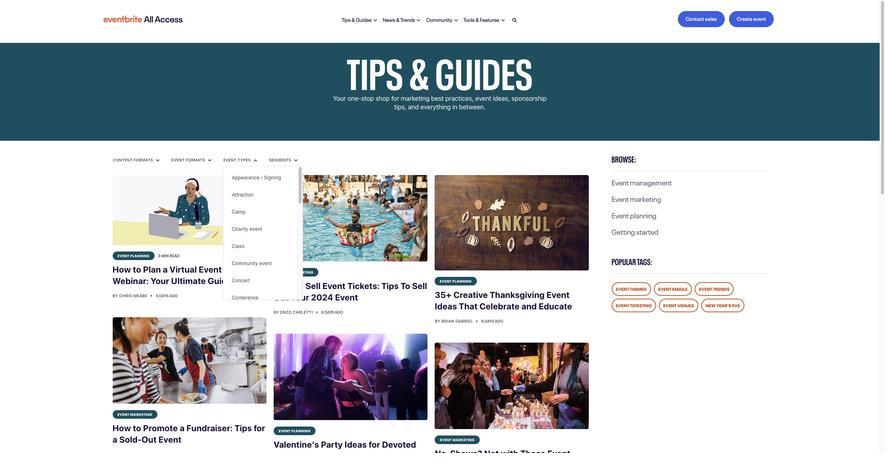 Task type: vqa. For each thing, say whether or not it's contained in the screenshot.
Help
no



Task type: describe. For each thing, give the bounding box(es) containing it.
event management
[[612, 177, 672, 188]]

planning for 35+ creative thanksgiving event ideas that celebrate and educate
[[453, 279, 472, 284]]

ideas,
[[493, 95, 510, 102]]

out inside how to sell event tickets: tips to sell out your 2024 event
[[274, 293, 289, 303]]

year's
[[716, 302, 732, 309]]

event types
[[223, 158, 252, 162]]

formats for event
[[186, 158, 205, 162]]

promote
[[143, 424, 178, 434]]

your inside how to plan a virtual event or webinar: your ultimate guide
[[151, 276, 169, 286]]

a for virtual
[[163, 265, 168, 275]]

themes
[[630, 286, 647, 292]]

creative
[[454, 290, 488, 300]]

by for how to sell event tickets: tips to sell out your 2024 event
[[274, 310, 279, 315]]

couple dancing in nightclub image
[[274, 334, 428, 421]]

thanksgiving
[[490, 290, 545, 300]]

event guests and food vendor image
[[435, 343, 589, 430]]

formats for content
[[134, 158, 153, 162]]

ideas inside 35+ creative thanksgiving event ideas that celebrate and educate
[[435, 302, 457, 312]]

1 vertical spatial tips & guides
[[347, 38, 533, 101]]

ticketing
[[630, 302, 652, 309]]

features
[[480, 16, 499, 23]]

trends
[[713, 286, 730, 292]]

charity
[[232, 227, 248, 232]]

arrow image for tools & features
[[501, 19, 505, 22]]

marketing for people laughing while serving food image
[[130, 412, 152, 417]]

tools
[[464, 16, 475, 23]]

2024
[[311, 293, 333, 303]]

event venues link
[[659, 299, 699, 313]]

getting started link
[[612, 226, 659, 237]]

logo eventbrite image
[[102, 13, 183, 26]]

2 sell from the left
[[412, 281, 427, 291]]

arrow image for event types
[[254, 159, 257, 162]]

between.
[[459, 103, 486, 111]]

by for how to plan a virtual event or webinar: your ultimate guide
[[113, 294, 118, 298]]

read
[[170, 253, 180, 259]]

by enzo carletti
[[274, 310, 314, 315]]

event marketing link for people laughing while serving food image
[[113, 411, 157, 419]]

event planning up getting started
[[612, 210, 657, 220]]

community event link
[[223, 255, 297, 272]]

event marketing link for lots of people at a pool party image
[[274, 268, 319, 277]]

days for your
[[325, 310, 334, 315]]

out inside how to promote a fundraiser: tips for a sold-out event
[[142, 435, 157, 445]]

event marketing for lots of people at a pool party image
[[279, 270, 314, 275]]

conference
[[232, 295, 259, 301]]

attraction
[[232, 192, 254, 198]]

event planning for how to plan a virtual event or webinar: your ultimate guide
[[118, 253, 150, 258]]

tools & features
[[464, 16, 499, 23]]

event for charity event
[[250, 227, 262, 232]]

that
[[459, 302, 478, 312]]

event planning for 35+ creative thanksgiving event ideas that celebrate and educate
[[440, 279, 472, 284]]

event trends link
[[695, 283, 734, 296]]

segments element
[[223, 166, 303, 307]]

your one-stop shop for marketing best practices, event ideas, sponsorship tips, and everything in between.
[[333, 95, 547, 111]]

people laughing while serving food image
[[113, 318, 267, 404]]

6 for thanksgiving
[[481, 319, 484, 324]]

segments button
[[269, 157, 298, 163]]

tags:
[[637, 255, 653, 268]]

create event
[[737, 15, 766, 22]]

4
[[156, 293, 158, 299]]

popular
[[612, 255, 636, 268]]

for inside your one-stop shop for marketing best practices, event ideas, sponsorship tips, and everything in between.
[[391, 95, 399, 102]]

news & trends
[[383, 16, 415, 23]]

how to sell event tickets: tips to sell out your 2024 event
[[274, 281, 427, 303]]

planning for how to plan a virtual event or webinar: your ultimate guide
[[130, 253, 150, 258]]

segments
[[269, 158, 292, 162]]

event inside your one-stop shop for marketing best practices, event ideas, sponsorship tips, and everything in between.
[[475, 95, 491, 102]]

event themes link
[[612, 283, 651, 296]]

tickets:
[[348, 281, 380, 291]]

signing
[[264, 175, 281, 181]]

1 sell from the left
[[306, 281, 321, 291]]

by brian gabriel link
[[435, 319, 474, 324]]

popular tags:
[[612, 255, 653, 268]]

event planning link for how to plan a virtual event or webinar: your ultimate guide
[[113, 252, 155, 260]]

valentine's party ideas for devoted event creators link
[[274, 436, 428, 454]]

appearance / signing link
[[223, 169, 297, 186]]

1 horizontal spatial guides
[[435, 38, 533, 101]]

best
[[431, 95, 444, 102]]

webinar:
[[113, 276, 149, 286]]

sales
[[705, 15, 717, 22]]

chris
[[119, 294, 132, 298]]

contact
[[686, 15, 704, 22]]

event ticketing link
[[612, 299, 656, 313]]

event inside how to plan a virtual event or webinar: your ultimate guide
[[199, 265, 222, 275]]

event planning link up getting started
[[612, 210, 657, 220]]

and inside 35+ creative thanksgiving event ideas that celebrate and educate
[[522, 302, 537, 312]]

appearance / signing
[[232, 175, 281, 181]]

create event link
[[729, 11, 774, 27]]

by chris meabe
[[113, 294, 149, 298]]

your inside your one-stop shop for marketing best practices, event ideas, sponsorship tips, and everything in between.
[[333, 95, 346, 102]]

how for how to plan a virtual event or webinar: your ultimate guide
[[113, 265, 131, 275]]

camp
[[232, 209, 246, 215]]

celebrate
[[480, 302, 520, 312]]

contact sales
[[686, 15, 717, 22]]

tips inside how to promote a fundraiser: tips for a sold-out event
[[235, 424, 252, 434]]

community event
[[232, 261, 272, 267]]

conference link
[[223, 289, 297, 307]]

new year's eve link
[[702, 299, 744, 313]]

gabriel
[[455, 319, 473, 324]]

new
[[706, 302, 716, 309]]

marketing for event guests and food vendor image
[[453, 438, 475, 443]]

how to promote a fundraiser: tips for a sold-out event
[[113, 424, 265, 445]]

35+
[[435, 290, 452, 300]]

planning up started
[[630, 210, 657, 220]]

community for community
[[426, 16, 453, 23]]

event venues
[[663, 302, 694, 309]]

getting started
[[612, 226, 659, 237]]

35+ creative thanksgiving event ideas that celebrate and educate link
[[435, 286, 589, 317]]

content
[[113, 158, 133, 162]]

days for ultimate
[[159, 293, 169, 299]]

or
[[224, 265, 232, 275]]

event planning link for 35+ creative thanksgiving event ideas that celebrate and educate
[[435, 277, 477, 286]]

new year's eve
[[706, 302, 740, 309]]

lots of people at a pool party image
[[274, 175, 428, 262]]

arrow image
[[374, 19, 377, 22]]

& for tools & features link
[[476, 16, 479, 23]]

event formats button
[[171, 157, 212, 163]]

charity event link
[[223, 221, 297, 238]]

event emails link
[[654, 283, 692, 296]]

in
[[452, 103, 458, 111]]

/
[[261, 175, 263, 181]]

event management link
[[612, 177, 672, 188]]

how for how to promote a fundraiser: tips for a sold-out event
[[113, 424, 131, 434]]



Task type: locate. For each thing, give the bounding box(es) containing it.
arrow image
[[254, 159, 257, 162], [294, 159, 298, 162]]

tips,
[[394, 103, 407, 111]]

event right create on the right of the page
[[754, 15, 766, 22]]

ideas inside valentine's party ideas for devoted event creators
[[345, 440, 367, 450]]

1 horizontal spatial by
[[274, 310, 279, 315]]

arrow image right segments
[[294, 159, 298, 162]]

how to plan a virtual event or webinar: your ultimate guide link
[[113, 260, 267, 291]]

a left sold-
[[113, 435, 117, 445]]

formats inside dropdown button
[[134, 158, 153, 162]]

event planning link
[[612, 210, 657, 220], [113, 252, 155, 260], [435, 277, 477, 286], [274, 427, 316, 436]]

event planning up plan
[[118, 253, 150, 258]]

arrow image inside tools & features link
[[501, 19, 505, 22]]

camp link
[[223, 204, 297, 221]]

& left best
[[409, 38, 430, 101]]

arrow image inside segments popup button
[[294, 159, 298, 162]]

arrow image inside community link
[[454, 19, 458, 22]]

party
[[321, 440, 343, 450]]

ago right 4
[[169, 293, 178, 299]]

practices,
[[446, 95, 474, 102]]

how inside how to sell event tickets: tips to sell out your 2024 event
[[274, 281, 292, 291]]

plan
[[143, 265, 161, 275]]

6 days ago down 'celebrate'
[[481, 319, 503, 324]]

meabe
[[133, 294, 147, 298]]

marketing inside your one-stop shop for marketing best practices, event ideas, sponsorship tips, and everything in between.
[[401, 95, 430, 102]]

1 arrow image from the left
[[156, 159, 159, 162]]

event formats
[[171, 158, 206, 162]]

1 vertical spatial a
[[180, 424, 185, 434]]

0 vertical spatial out
[[274, 293, 289, 303]]

event up the between.
[[475, 95, 491, 102]]

& for tips & guides link
[[352, 16, 355, 23]]

to inside how to promote a fundraiser: tips for a sold-out event
[[133, 424, 141, 434]]

venues
[[678, 302, 694, 309]]

sell left 35+
[[412, 281, 427, 291]]

6 days ago for thanksgiving
[[481, 319, 503, 324]]

to
[[294, 281, 304, 291], [401, 281, 410, 291]]

and right tips,
[[408, 103, 419, 111]]

arrow image
[[156, 159, 159, 162], [208, 159, 211, 162]]

event marketing for people laughing while serving food image
[[118, 412, 152, 417]]

tips & guides
[[342, 16, 372, 23], [347, 38, 533, 101]]

2 vertical spatial for
[[369, 440, 380, 450]]

how up webinar:
[[113, 265, 131, 275]]

to for plan
[[133, 265, 141, 275]]

arrow image for event formats
[[208, 159, 211, 162]]

1 to from the left
[[294, 281, 304, 291]]

to inside how to plan a virtual event or webinar: your ultimate guide
[[133, 265, 141, 275]]

arrow image inside 'event types' popup button
[[254, 159, 257, 162]]

by left brian
[[435, 319, 440, 324]]

2 arrow image from the left
[[454, 19, 458, 22]]

marketing
[[401, 95, 430, 102], [630, 193, 661, 204], [291, 270, 314, 275], [130, 412, 152, 417], [453, 438, 475, 443]]

0 horizontal spatial 6 days ago
[[321, 310, 343, 315]]

fundraiser:
[[187, 424, 233, 434]]

community left tools
[[426, 16, 453, 23]]

0 vertical spatial a
[[163, 265, 168, 275]]

a inside how to plan a virtual event or webinar: your ultimate guide
[[163, 265, 168, 275]]

event ticketing
[[616, 302, 652, 309]]

1 vertical spatial ideas
[[345, 440, 367, 450]]

arrow image left tools
[[454, 19, 458, 22]]

content formats button
[[113, 157, 160, 163]]

min
[[161, 253, 169, 259]]

event inside valentine's party ideas for devoted event creators
[[274, 452, 297, 454]]

event marketing link for event guests and food vendor image
[[435, 436, 480, 445]]

ideas right party
[[345, 440, 367, 450]]

& left arrow icon
[[352, 16, 355, 23]]

class
[[232, 244, 245, 249]]

tips inside tips & guides link
[[342, 16, 351, 23]]

ago
[[169, 293, 178, 299], [335, 310, 343, 315], [495, 319, 503, 324]]

1 horizontal spatial days
[[325, 310, 334, 315]]

browse:
[[612, 152, 637, 165]]

event
[[754, 15, 766, 22], [475, 95, 491, 102], [250, 227, 262, 232], [259, 261, 272, 267]]

trends
[[401, 16, 415, 23]]

6 for sell
[[321, 310, 324, 315]]

content formats
[[113, 158, 154, 162]]

how up enzo
[[274, 281, 292, 291]]

2 to from the top
[[133, 424, 141, 434]]

0 horizontal spatial formats
[[134, 158, 153, 162]]

1 horizontal spatial sell
[[412, 281, 427, 291]]

0 horizontal spatial 6
[[321, 310, 324, 315]]

event inside 35+ creative thanksgiving event ideas that celebrate and educate
[[547, 290, 570, 300]]

event inside popup button
[[223, 158, 237, 162]]

event marketing for event guests and food vendor image
[[440, 438, 475, 443]]

to
[[133, 265, 141, 275], [133, 424, 141, 434]]

0 vertical spatial days
[[159, 293, 169, 299]]

devoted
[[382, 440, 416, 450]]

your inside how to sell event tickets: tips to sell out your 2024 event
[[291, 293, 309, 303]]

tips & guides link
[[339, 11, 380, 27]]

a
[[163, 265, 168, 275], [180, 424, 185, 434], [113, 435, 117, 445]]

concert link
[[223, 272, 297, 289]]

arrow image left search icon at the top right of page
[[501, 19, 505, 22]]

arrow image inside content formats dropdown button
[[156, 159, 159, 162]]

0 vertical spatial and
[[408, 103, 419, 111]]

2 vertical spatial how
[[113, 424, 131, 434]]

create
[[737, 15, 753, 22]]

2 arrow image from the left
[[208, 159, 211, 162]]

community inside community event link
[[232, 261, 258, 267]]

tips
[[342, 16, 351, 23], [347, 38, 403, 101], [382, 281, 399, 291], [235, 424, 252, 434]]

event inside "link"
[[663, 302, 677, 309]]

how to sell event tickets: tips to sell out your 2024 event link
[[274, 277, 428, 308]]

0 vertical spatial guides
[[356, 16, 372, 23]]

arrow image for news & trends
[[417, 19, 421, 22]]

1 horizontal spatial for
[[369, 440, 380, 450]]

arrow image right content formats
[[156, 159, 159, 162]]

0 horizontal spatial ideas
[[345, 440, 367, 450]]

0 horizontal spatial a
[[113, 435, 117, 445]]

& right tools
[[476, 16, 479, 23]]

event planning link up valentine's
[[274, 427, 316, 436]]

event right charity
[[250, 227, 262, 232]]

event planning up 35+
[[440, 279, 472, 284]]

1 vertical spatial how
[[274, 281, 292, 291]]

1 vertical spatial for
[[254, 424, 265, 434]]

3 min read
[[158, 253, 180, 259]]

event planning link for valentine's party ideas for devoted event creators
[[274, 427, 316, 436]]

community for community event
[[232, 261, 258, 267]]

0 horizontal spatial days
[[159, 293, 169, 299]]

1 vertical spatial days
[[325, 310, 334, 315]]

planning for valentine's party ideas for devoted event creators
[[291, 429, 311, 434]]

0 vertical spatial 6 days ago
[[321, 310, 343, 315]]

out up enzo
[[274, 293, 289, 303]]

valentine's
[[274, 440, 319, 450]]

to up webinar:
[[133, 265, 141, 275]]

community up the "concert"
[[232, 261, 258, 267]]

sell
[[306, 281, 321, 291], [412, 281, 427, 291]]

1 to from the top
[[133, 265, 141, 275]]

event marketing link
[[612, 193, 661, 204], [274, 268, 319, 277], [113, 411, 157, 419], [435, 436, 480, 445]]

1 horizontal spatial arrow image
[[454, 19, 458, 22]]

search icon image
[[512, 18, 517, 23]]

for inside how to promote a fundraiser: tips for a sold-out event
[[254, 424, 265, 434]]

valentine's party ideas for devoted event creators
[[274, 440, 416, 454]]

event planning
[[612, 210, 657, 220], [118, 253, 150, 258], [440, 279, 472, 284], [279, 429, 311, 434]]

how inside how to plan a virtual event or webinar: your ultimate guide
[[113, 265, 131, 275]]

community
[[426, 16, 453, 23], [232, 261, 258, 267]]

3
[[158, 253, 161, 259]]

1 vertical spatial out
[[142, 435, 157, 445]]

event up concert link
[[259, 261, 272, 267]]

ago for your
[[335, 310, 343, 315]]

1 vertical spatial guides
[[435, 38, 533, 101]]

1 horizontal spatial 6
[[481, 319, 484, 324]]

1 vertical spatial to
[[133, 424, 141, 434]]

1 vertical spatial 6
[[481, 319, 484, 324]]

event for community event
[[259, 261, 272, 267]]

management
[[630, 177, 672, 188]]

arrow image for segments
[[294, 159, 298, 162]]

tools & features link
[[461, 11, 508, 27]]

2 formats from the left
[[186, 158, 205, 162]]

0 horizontal spatial for
[[254, 424, 265, 434]]

0 horizontal spatial community
[[232, 261, 258, 267]]

and inside your one-stop shop for marketing best practices, event ideas, sponsorship tips, and everything in between.
[[408, 103, 419, 111]]

planning up creative
[[453, 279, 472, 284]]

types
[[238, 158, 251, 162]]

arrow image right types
[[254, 159, 257, 162]]

1 horizontal spatial and
[[522, 302, 537, 312]]

sold-
[[119, 435, 142, 445]]

6 right the gabriel in the bottom right of the page
[[481, 319, 484, 324]]

by enzo carletti link
[[274, 310, 314, 315]]

ideas down 35+
[[435, 302, 457, 312]]

formats inside popup button
[[186, 158, 205, 162]]

1 arrow image from the left
[[417, 19, 421, 22]]

2 horizontal spatial days
[[485, 319, 494, 324]]

2 to from the left
[[401, 281, 410, 291]]

2 horizontal spatial ago
[[495, 319, 503, 324]]

carletti
[[293, 310, 313, 315]]

arrow image right trends
[[417, 19, 421, 22]]

by
[[113, 294, 118, 298], [274, 310, 279, 315], [435, 319, 440, 324]]

0 vertical spatial how
[[113, 265, 131, 275]]

6 down 2024
[[321, 310, 324, 315]]

your
[[333, 95, 346, 102], [151, 276, 169, 286], [291, 293, 309, 303]]

ago down the how to sell event tickets: tips to sell out your 2024 event link
[[335, 310, 343, 315]]

shop
[[376, 95, 390, 102]]

1 horizontal spatial ago
[[335, 310, 343, 315]]

0 vertical spatial 6
[[321, 310, 324, 315]]

0 vertical spatial ago
[[169, 293, 178, 299]]

news
[[383, 16, 395, 23]]

your down plan
[[151, 276, 169, 286]]

2 vertical spatial days
[[485, 319, 494, 324]]

guide
[[208, 276, 232, 286]]

1 horizontal spatial to
[[401, 281, 410, 291]]

event inside how to promote a fundraiser: tips for a sold-out event
[[159, 435, 182, 445]]

virtual
[[170, 265, 197, 275]]

2 horizontal spatial for
[[391, 95, 399, 102]]

35+ creative thanksgiving event ideas that celebrate and educate
[[435, 290, 572, 312]]

& inside tips & guides link
[[352, 16, 355, 23]]

2 horizontal spatial your
[[333, 95, 346, 102]]

0 vertical spatial your
[[333, 95, 346, 102]]

0 vertical spatial community
[[426, 16, 453, 23]]

1 vertical spatial 6 days ago
[[481, 319, 503, 324]]

arrow image for community
[[454, 19, 458, 22]]

tips inside how to sell event tickets: tips to sell out your 2024 event
[[382, 281, 399, 291]]

appearance
[[232, 175, 260, 181]]

arrow image
[[417, 19, 421, 22], [454, 19, 458, 22], [501, 19, 505, 22]]

eve
[[732, 302, 740, 309]]

class link
[[223, 238, 297, 255]]

arrow image right event formats
[[208, 159, 211, 162]]

3 arrow image from the left
[[501, 19, 505, 22]]

contact sales link
[[678, 11, 725, 27]]

arrow image for content formats
[[156, 159, 159, 162]]

event themes
[[616, 286, 647, 292]]

0 horizontal spatial your
[[151, 276, 169, 286]]

0 horizontal spatial and
[[408, 103, 419, 111]]

out down the promote
[[142, 435, 157, 445]]

& for news & trends link
[[396, 16, 400, 23]]

1 vertical spatial and
[[522, 302, 537, 312]]

event planning up valentine's
[[279, 429, 311, 434]]

1 horizontal spatial formats
[[186, 158, 205, 162]]

how to plan a virtual event or webinar: your ultimate guide
[[113, 265, 232, 286]]

1 horizontal spatial arrow image
[[208, 159, 211, 162]]

event types button
[[223, 157, 257, 163]]

0 horizontal spatial ago
[[169, 293, 178, 299]]

0 horizontal spatial out
[[142, 435, 157, 445]]

2 horizontal spatial by
[[435, 319, 440, 324]]

0 horizontal spatial by
[[113, 294, 118, 298]]

a for fundraiser:
[[180, 424, 185, 434]]

ago down 'celebrate'
[[495, 319, 503, 324]]

0 horizontal spatial guides
[[356, 16, 372, 23]]

1 horizontal spatial arrow image
[[294, 159, 298, 162]]

1 horizontal spatial your
[[291, 293, 309, 303]]

1 horizontal spatial 6 days ago
[[481, 319, 503, 324]]

0 vertical spatial to
[[133, 265, 141, 275]]

0 vertical spatial for
[[391, 95, 399, 102]]

6 days ago down 2024
[[321, 310, 343, 315]]

& inside tools & features link
[[476, 16, 479, 23]]

0 vertical spatial by
[[113, 294, 118, 298]]

event inside popup button
[[171, 158, 185, 162]]

1 vertical spatial by
[[274, 310, 279, 315]]

event planning link up plan
[[113, 252, 155, 260]]

2 vertical spatial by
[[435, 319, 440, 324]]

1 vertical spatial your
[[151, 276, 169, 286]]

1 horizontal spatial community
[[426, 16, 453, 23]]

a right plan
[[163, 265, 168, 275]]

& inside news & trends link
[[396, 16, 400, 23]]

2 vertical spatial a
[[113, 435, 117, 445]]

to for promote
[[133, 424, 141, 434]]

by left chris
[[113, 294, 118, 298]]

to up sold-
[[133, 424, 141, 434]]

started
[[636, 226, 659, 237]]

days right 4
[[159, 293, 169, 299]]

0 horizontal spatial to
[[294, 281, 304, 291]]

ago for ultimate
[[169, 293, 178, 299]]

0 horizontal spatial arrow image
[[156, 159, 159, 162]]

arrow image inside news & trends link
[[417, 19, 421, 22]]

1 arrow image from the left
[[254, 159, 257, 162]]

6 days ago for sell
[[321, 310, 343, 315]]

0 horizontal spatial arrow image
[[254, 159, 257, 162]]

2 horizontal spatial arrow image
[[501, 19, 505, 22]]

planning up plan
[[130, 253, 150, 258]]

0 horizontal spatial arrow image
[[417, 19, 421, 22]]

event planning for valentine's party ideas for devoted event creators
[[279, 429, 311, 434]]

& right news
[[396, 16, 400, 23]]

a right the promote
[[180, 424, 185, 434]]

how to promote a fundraiser: tips for a sold-out event link
[[113, 419, 267, 450]]

event for create event
[[754, 15, 766, 22]]

2 vertical spatial your
[[291, 293, 309, 303]]

event planning link up 35+
[[435, 277, 477, 286]]

how for how to sell event tickets: tips to sell out your 2024 event
[[274, 281, 292, 291]]

1 horizontal spatial ideas
[[435, 302, 457, 312]]

for inside valentine's party ideas for devoted event creators
[[369, 440, 380, 450]]

for
[[391, 95, 399, 102], [254, 424, 265, 434], [369, 440, 380, 450]]

2 arrow image from the left
[[294, 159, 298, 162]]

2 horizontal spatial a
[[180, 424, 185, 434]]

days
[[159, 293, 169, 299], [325, 310, 334, 315], [485, 319, 494, 324]]

enzo
[[280, 310, 292, 315]]

how inside how to promote a fundraiser: tips for a sold-out event
[[113, 424, 131, 434]]

1 horizontal spatial out
[[274, 293, 289, 303]]

your up carletti
[[291, 293, 309, 303]]

and down thanksgiving
[[522, 302, 537, 312]]

days down 2024
[[325, 310, 334, 315]]

community inside community link
[[426, 16, 453, 23]]

ultimate
[[171, 276, 206, 286]]

how up sold-
[[113, 424, 131, 434]]

everything
[[421, 103, 451, 111]]

0 vertical spatial tips & guides
[[342, 16, 372, 23]]

news & trends link
[[380, 11, 423, 27]]

days down 'celebrate'
[[485, 319, 494, 324]]

by for 35+ creative thanksgiving event ideas that celebrate and educate
[[435, 319, 440, 324]]

arrow image inside event formats popup button
[[208, 159, 211, 162]]

0 horizontal spatial sell
[[306, 281, 321, 291]]

1 vertical spatial ago
[[335, 310, 343, 315]]

by brian gabriel
[[435, 319, 474, 324]]

by chris meabe link
[[113, 294, 149, 298]]

1 horizontal spatial a
[[163, 265, 168, 275]]

1 vertical spatial community
[[232, 261, 258, 267]]

your left one-
[[333, 95, 346, 102]]

1 formats from the left
[[134, 158, 153, 162]]

0 vertical spatial ideas
[[435, 302, 457, 312]]

by left enzo
[[274, 310, 279, 315]]

sell up 2024
[[306, 281, 321, 291]]

planning up valentine's
[[291, 429, 311, 434]]

marketing for lots of people at a pool party image
[[291, 270, 314, 275]]

2 vertical spatial ago
[[495, 319, 503, 324]]

charity event
[[232, 227, 262, 232]]

event emails
[[658, 286, 688, 292]]



